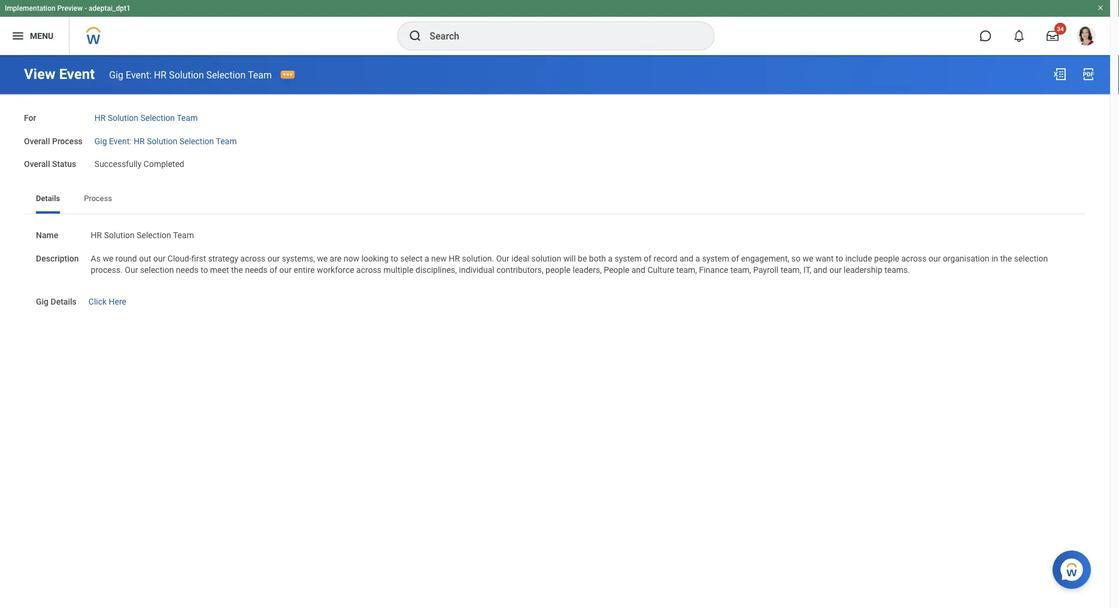 Task type: locate. For each thing, give the bounding box(es) containing it.
0 vertical spatial gig
[[109, 69, 123, 80]]

0 vertical spatial our
[[497, 254, 510, 264]]

1 vertical spatial selection
[[140, 265, 174, 275]]

to down first
[[201, 265, 208, 275]]

process up status
[[52, 136, 83, 146]]

0 horizontal spatial process
[[52, 136, 83, 146]]

34 button
[[1040, 23, 1067, 49]]

leaders,
[[573, 265, 602, 275]]

1 horizontal spatial system
[[703, 254, 730, 264]]

0 vertical spatial hr solution selection team
[[95, 113, 198, 123]]

people
[[875, 254, 900, 264], [546, 265, 571, 275]]

new
[[432, 254, 447, 264]]

team, down so
[[781, 265, 802, 275]]

0 vertical spatial overall
[[24, 136, 50, 146]]

across up teams.
[[902, 254, 927, 264]]

we
[[103, 254, 113, 264], [317, 254, 328, 264], [803, 254, 814, 264]]

to
[[391, 254, 398, 264], [836, 254, 844, 264], [201, 265, 208, 275]]

34
[[1058, 25, 1065, 32]]

click
[[89, 297, 107, 307]]

1 horizontal spatial team,
[[731, 265, 752, 275]]

3 team, from the left
[[781, 265, 802, 275]]

and
[[680, 254, 694, 264], [632, 265, 646, 275], [814, 265, 828, 275]]

implementation preview -   adeptai_dpt1
[[5, 4, 131, 13]]

and right record
[[680, 254, 694, 264]]

finance
[[700, 265, 729, 275]]

solution
[[169, 69, 204, 80], [108, 113, 138, 123], [147, 136, 178, 146], [104, 231, 135, 240]]

overall down for
[[24, 136, 50, 146]]

1 vertical spatial event:
[[109, 136, 132, 146]]

across right "strategy"
[[240, 254, 266, 264]]

entire
[[294, 265, 315, 275]]

view event
[[24, 66, 95, 83]]

1 vertical spatial gig event: hr solution selection team link
[[95, 134, 237, 146]]

view event main content
[[0, 55, 1111, 352]]

1 horizontal spatial people
[[875, 254, 900, 264]]

multiple
[[384, 265, 414, 275]]

contributors,
[[497, 265, 544, 275]]

of left the entire
[[270, 265, 277, 275]]

both
[[589, 254, 606, 264]]

0 horizontal spatial people
[[546, 265, 571, 275]]

our
[[497, 254, 510, 264], [125, 265, 138, 275]]

2 horizontal spatial team,
[[781, 265, 802, 275]]

0 horizontal spatial team,
[[677, 265, 697, 275]]

0 vertical spatial gig event: hr solution selection team link
[[109, 69, 272, 80]]

tab list
[[24, 185, 1087, 214]]

our
[[153, 254, 166, 264], [268, 254, 280, 264], [929, 254, 941, 264], [280, 265, 292, 275], [830, 265, 842, 275]]

0 horizontal spatial we
[[103, 254, 113, 264]]

1 vertical spatial details
[[51, 297, 77, 307]]

0 vertical spatial process
[[52, 136, 83, 146]]

system
[[615, 254, 642, 264], [703, 254, 730, 264]]

1 horizontal spatial selection
[[1015, 254, 1049, 264]]

event
[[59, 66, 95, 83]]

looking
[[362, 254, 389, 264]]

teams.
[[885, 265, 911, 275]]

system up finance
[[703, 254, 730, 264]]

0 vertical spatial people
[[875, 254, 900, 264]]

completed
[[144, 159, 184, 169]]

meet
[[210, 265, 229, 275]]

1 horizontal spatial the
[[1001, 254, 1013, 264]]

notifications large image
[[1014, 30, 1026, 42]]

leadership
[[844, 265, 883, 275]]

details down overall status
[[36, 194, 60, 203]]

1 horizontal spatial needs
[[245, 265, 268, 275]]

2 system from the left
[[703, 254, 730, 264]]

our right out
[[153, 254, 166, 264]]

1 overall from the top
[[24, 136, 50, 146]]

selection right in
[[1015, 254, 1049, 264]]

2 horizontal spatial gig
[[109, 69, 123, 80]]

1 vertical spatial the
[[231, 265, 243, 275]]

we left are
[[317, 254, 328, 264]]

across
[[240, 254, 266, 264], [902, 254, 927, 264], [357, 265, 382, 275]]

hr
[[154, 69, 167, 80], [95, 113, 106, 123], [134, 136, 145, 146], [91, 231, 102, 240], [449, 254, 460, 264]]

1 horizontal spatial gig
[[95, 136, 107, 146]]

1 vertical spatial hr solution selection team
[[91, 231, 194, 240]]

overall left status
[[24, 159, 50, 169]]

team, left payroll
[[731, 265, 752, 275]]

our down want
[[830, 265, 842, 275]]

out
[[139, 254, 151, 264]]

gig event: hr solution selection team link
[[109, 69, 272, 80], [95, 134, 237, 146]]

first
[[192, 254, 206, 264]]

0 horizontal spatial a
[[425, 254, 430, 264]]

overall for overall process
[[24, 136, 50, 146]]

of up "culture"
[[644, 254, 652, 264]]

hr solution selection team for the name element at top left
[[91, 231, 194, 240]]

0 horizontal spatial selection
[[140, 265, 174, 275]]

0 horizontal spatial to
[[201, 265, 208, 275]]

solution up completed
[[147, 136, 178, 146]]

1 horizontal spatial a
[[608, 254, 613, 264]]

hr solution selection team
[[95, 113, 198, 123], [91, 231, 194, 240]]

individual
[[459, 265, 495, 275]]

0 horizontal spatial across
[[240, 254, 266, 264]]

selection down out
[[140, 265, 174, 275]]

0 horizontal spatial and
[[632, 265, 646, 275]]

gig event: hr solution selection team link for process
[[95, 134, 237, 146]]

2 vertical spatial gig
[[36, 297, 49, 307]]

the right meet
[[231, 265, 243, 275]]

gig right 'event'
[[109, 69, 123, 80]]

1 vertical spatial gig event: hr solution selection team
[[95, 136, 237, 146]]

the
[[1001, 254, 1013, 264], [231, 265, 243, 275]]

and down want
[[814, 265, 828, 275]]

Search Workday  search field
[[430, 23, 690, 49]]

event: for overall process
[[109, 136, 132, 146]]

needs down cloud-
[[176, 265, 199, 275]]

team,
[[677, 265, 697, 275], [731, 265, 752, 275], [781, 265, 802, 275]]

0 vertical spatial gig event: hr solution selection team
[[109, 69, 272, 80]]

selection
[[1015, 254, 1049, 264], [140, 265, 174, 275]]

justify image
[[11, 29, 25, 43]]

hr solution selection team up out
[[91, 231, 194, 240]]

2 horizontal spatial we
[[803, 254, 814, 264]]

to right want
[[836, 254, 844, 264]]

2 horizontal spatial a
[[696, 254, 701, 264]]

process
[[52, 136, 83, 146], [84, 194, 112, 203]]

ideal
[[512, 254, 530, 264]]

close environment banner image
[[1098, 4, 1105, 11]]

-
[[85, 4, 87, 13]]

hr inside the name element
[[91, 231, 102, 240]]

1 vertical spatial people
[[546, 265, 571, 275]]

2 needs from the left
[[245, 265, 268, 275]]

include
[[846, 254, 873, 264]]

selection
[[206, 69, 246, 80], [140, 113, 175, 123], [180, 136, 214, 146], [137, 231, 171, 240]]

across down looking
[[357, 265, 382, 275]]

team, down record
[[677, 265, 697, 275]]

2 overall from the top
[[24, 159, 50, 169]]

culture
[[648, 265, 675, 275]]

view
[[24, 66, 56, 83]]

we up it,
[[803, 254, 814, 264]]

hr solution selection team up overall status element
[[95, 113, 198, 123]]

solution inside the name element
[[104, 231, 135, 240]]

want
[[816, 254, 834, 264]]

workforce
[[317, 265, 354, 275]]

hr up as
[[91, 231, 102, 240]]

needs right meet
[[245, 265, 268, 275]]

0 horizontal spatial needs
[[176, 265, 199, 275]]

needs
[[176, 265, 199, 275], [245, 265, 268, 275]]

overall status
[[24, 159, 76, 169]]

payroll
[[754, 265, 779, 275]]

people down will
[[546, 265, 571, 275]]

implementation
[[5, 4, 56, 13]]

2 horizontal spatial and
[[814, 265, 828, 275]]

0 horizontal spatial our
[[125, 265, 138, 275]]

details left click
[[51, 297, 77, 307]]

0 horizontal spatial system
[[615, 254, 642, 264]]

team
[[248, 69, 272, 80], [177, 113, 198, 123], [216, 136, 237, 146], [173, 231, 194, 240]]

1 team, from the left
[[677, 265, 697, 275]]

0 horizontal spatial gig
[[36, 297, 49, 307]]

people up teams.
[[875, 254, 900, 264]]

1 horizontal spatial process
[[84, 194, 112, 203]]

a up finance
[[696, 254, 701, 264]]

event:
[[126, 69, 152, 80], [109, 136, 132, 146]]

system up people
[[615, 254, 642, 264]]

name
[[36, 231, 58, 240]]

tab list containing details
[[24, 185, 1087, 214]]

here
[[109, 297, 126, 307]]

1 horizontal spatial we
[[317, 254, 328, 264]]

0 vertical spatial details
[[36, 194, 60, 203]]

1 vertical spatial gig
[[95, 136, 107, 146]]

event: up hr solution selection team link
[[126, 69, 152, 80]]

of
[[644, 254, 652, 264], [732, 254, 740, 264], [270, 265, 277, 275]]

2 horizontal spatial of
[[732, 254, 740, 264]]

gig down the "description"
[[36, 297, 49, 307]]

our left ideal
[[497, 254, 510, 264]]

our down round
[[125, 265, 138, 275]]

2 horizontal spatial across
[[902, 254, 927, 264]]

export to excel image
[[1053, 67, 1068, 81]]

gig up the successfully at left top
[[95, 136, 107, 146]]

to up the 'multiple'
[[391, 254, 398, 264]]

round
[[116, 254, 137, 264]]

the right in
[[1001, 254, 1013, 264]]

select
[[401, 254, 423, 264]]

0 vertical spatial the
[[1001, 254, 1013, 264]]

tab list inside view event "main content"
[[24, 185, 1087, 214]]

adeptai_dpt1
[[89, 4, 131, 13]]

gig details
[[36, 297, 77, 307]]

process down the successfully at left top
[[84, 194, 112, 203]]

we up process.
[[103, 254, 113, 264]]

and right people
[[632, 265, 646, 275]]

of left engagement,
[[732, 254, 740, 264]]

as we round out our cloud-first strategy across our systems, we are now looking to select a new hr solution. our ideal solution will be both a system of record and a system of engagement, so we want to include people across our organisation in the selection process. our selection needs to meet the needs of our entire workforce across multiple disciplines, individual contributors, people leaders, people and culture team, finance team, payroll team, it, and our leadership teams.
[[91, 254, 1051, 275]]

a
[[425, 254, 430, 264], [608, 254, 613, 264], [696, 254, 701, 264]]

strategy
[[208, 254, 238, 264]]

event: up the successfully at left top
[[109, 136, 132, 146]]

2 we from the left
[[317, 254, 328, 264]]

0 vertical spatial event:
[[126, 69, 152, 80]]

details
[[36, 194, 60, 203], [51, 297, 77, 307]]

engagement,
[[742, 254, 790, 264]]

our left systems,
[[268, 254, 280, 264]]

solution up round
[[104, 231, 135, 240]]

1 vertical spatial overall
[[24, 159, 50, 169]]

a left new
[[425, 254, 430, 264]]

gig event: hr solution selection team
[[109, 69, 272, 80], [95, 136, 237, 146]]

successfully completed
[[95, 159, 184, 169]]

disciplines,
[[416, 265, 457, 275]]

gig for event
[[109, 69, 123, 80]]

a right both
[[608, 254, 613, 264]]

search image
[[408, 29, 423, 43]]

hr right new
[[449, 254, 460, 264]]

overall
[[24, 136, 50, 146], [24, 159, 50, 169]]

gig
[[109, 69, 123, 80], [95, 136, 107, 146], [36, 297, 49, 307]]



Task type: vqa. For each thing, say whether or not it's contained in the screenshot.
'out'
yes



Task type: describe. For each thing, give the bounding box(es) containing it.
2 team, from the left
[[731, 265, 752, 275]]

team inside the name element
[[173, 231, 194, 240]]

event: for view event
[[126, 69, 152, 80]]

solution up hr solution selection team link
[[169, 69, 204, 80]]

click here link
[[89, 295, 126, 307]]

as
[[91, 254, 101, 264]]

solution
[[532, 254, 562, 264]]

menu
[[30, 31, 53, 41]]

menu button
[[0, 17, 69, 55]]

our down systems,
[[280, 265, 292, 275]]

record
[[654, 254, 678, 264]]

click here
[[89, 297, 126, 307]]

overall status element
[[95, 152, 184, 170]]

successfully
[[95, 159, 142, 169]]

preview
[[57, 4, 83, 13]]

inbox large image
[[1047, 30, 1059, 42]]

gig event: hr solution selection team for overall process
[[95, 136, 237, 146]]

1 system from the left
[[615, 254, 642, 264]]

in
[[992, 254, 999, 264]]

are
[[330, 254, 342, 264]]

overall process
[[24, 136, 83, 146]]

gig event: hr solution selection team link for event
[[109, 69, 272, 80]]

now
[[344, 254, 360, 264]]

hr solution selection team for hr solution selection team link
[[95, 113, 198, 123]]

hr inside as we round out our cloud-first strategy across our systems, we are now looking to select a new hr solution. our ideal solution will be both a system of record and a system of engagement, so we want to include people across our organisation in the selection process. our selection needs to meet the needs of our entire workforce across multiple disciplines, individual contributors, people leaders, people and culture team, finance team, payroll team, it, and our leadership teams.
[[449, 254, 460, 264]]

description
[[36, 254, 79, 264]]

2 horizontal spatial to
[[836, 254, 844, 264]]

1 vertical spatial process
[[84, 194, 112, 203]]

3 we from the left
[[803, 254, 814, 264]]

selection inside the name element
[[137, 231, 171, 240]]

solution.
[[462, 254, 494, 264]]

menu banner
[[0, 0, 1111, 55]]

1 horizontal spatial our
[[497, 254, 510, 264]]

1 horizontal spatial and
[[680, 254, 694, 264]]

0 horizontal spatial of
[[270, 265, 277, 275]]

hr down 'event'
[[95, 113, 106, 123]]

1 horizontal spatial to
[[391, 254, 398, 264]]

hr solution selection team link
[[95, 111, 198, 123]]

gig event: hr solution selection team for view event
[[109, 69, 272, 80]]

name element
[[91, 223, 194, 241]]

organisation
[[944, 254, 990, 264]]

1 needs from the left
[[176, 265, 199, 275]]

1 horizontal spatial across
[[357, 265, 382, 275]]

process.
[[91, 265, 123, 275]]

so
[[792, 254, 801, 264]]

people
[[604, 265, 630, 275]]

1 we from the left
[[103, 254, 113, 264]]

solution up overall status element
[[108, 113, 138, 123]]

be
[[578, 254, 587, 264]]

it,
[[804, 265, 812, 275]]

hr up overall status element
[[134, 136, 145, 146]]

2 a from the left
[[608, 254, 613, 264]]

view printable version (pdf) image
[[1082, 67, 1096, 81]]

gig for process
[[95, 136, 107, 146]]

our left organisation at the right of the page
[[929, 254, 941, 264]]

for
[[24, 113, 36, 123]]

profile logan mcneil image
[[1077, 26, 1096, 48]]

0 horizontal spatial the
[[231, 265, 243, 275]]

will
[[564, 254, 576, 264]]

systems,
[[282, 254, 315, 264]]

3 a from the left
[[696, 254, 701, 264]]

status
[[52, 159, 76, 169]]

1 a from the left
[[425, 254, 430, 264]]

0 vertical spatial selection
[[1015, 254, 1049, 264]]

1 vertical spatial our
[[125, 265, 138, 275]]

cloud-
[[168, 254, 192, 264]]

1 horizontal spatial of
[[644, 254, 652, 264]]

overall for overall status
[[24, 159, 50, 169]]

hr up hr solution selection team link
[[154, 69, 167, 80]]



